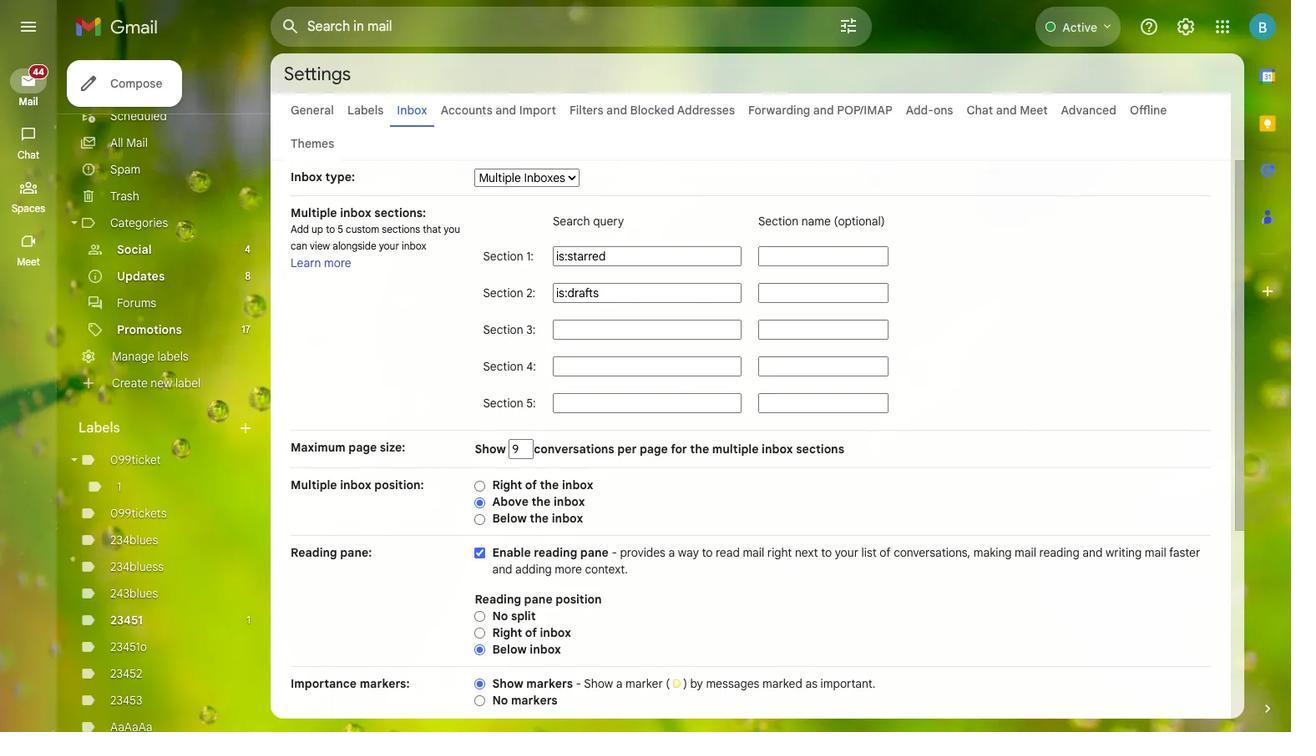 Task type: locate. For each thing, give the bounding box(es) containing it.
1 horizontal spatial sections
[[796, 442, 844, 457]]

no right "no markers" radio
[[492, 693, 508, 708]]

2 horizontal spatial mail
[[1145, 545, 1166, 560]]

1 vertical spatial your
[[835, 545, 859, 560]]

of for inbox
[[525, 626, 537, 641]]

Search in mail text field
[[307, 18, 792, 35]]

) by messages marked as important.
[[683, 677, 876, 692]]

chat and meet link
[[967, 103, 1048, 118]]

0 horizontal spatial chat
[[18, 149, 39, 161]]

alongside
[[333, 240, 376, 252]]

1 vertical spatial a
[[616, 677, 623, 692]]

create
[[112, 376, 148, 391]]

0 vertical spatial a
[[669, 545, 675, 560]]

labels left inbox link
[[347, 103, 384, 118]]

manage labels link
[[112, 349, 188, 364]]

gmail image
[[75, 10, 166, 43]]

section for section name (optional)
[[758, 214, 799, 229]]

marker
[[626, 677, 663, 692]]

promotions
[[117, 322, 182, 337]]

scheduled link
[[110, 109, 167, 124]]

mail heading
[[0, 95, 57, 109]]

2 mail from the left
[[1015, 545, 1036, 560]]

0 horizontal spatial labels
[[79, 420, 120, 437]]

multiple up up
[[291, 205, 337, 220]]

1 horizontal spatial 1
[[247, 614, 251, 626]]

chat inside chat heading
[[18, 149, 39, 161]]

more down alongside
[[324, 256, 351, 271]]

0 vertical spatial pane
[[580, 545, 609, 560]]

0 horizontal spatial 1
[[117, 479, 121, 494]]

no for no markers
[[492, 693, 508, 708]]

5
[[338, 223, 343, 236]]

reading up adding on the left bottom of page
[[534, 545, 577, 560]]

manage labels
[[112, 349, 188, 364]]

your left list
[[835, 545, 859, 560]]

No markers radio
[[475, 695, 486, 707]]

inbox
[[397, 103, 427, 118], [291, 170, 322, 185]]

0 horizontal spatial page
[[349, 440, 377, 455]]

forwarding and pop/imap
[[748, 103, 893, 118]]

the down right of the inbox
[[532, 494, 551, 509]]

your down custom
[[379, 240, 399, 252]]

0 horizontal spatial sections
[[382, 223, 420, 236]]

Search in mail search field
[[271, 7, 872, 47]]

mail right making
[[1015, 545, 1036, 560]]

and right ons
[[996, 103, 1017, 118]]

labels for labels heading
[[79, 420, 120, 437]]

Below the inbox radio
[[475, 514, 486, 526]]

1 right from the top
[[492, 478, 522, 493]]

section left the name
[[758, 214, 799, 229]]

inbox for inbox link
[[397, 103, 427, 118]]

0 vertical spatial mail
[[19, 95, 38, 108]]

inbox up below inbox
[[540, 626, 571, 641]]

section left the "3:"
[[483, 322, 523, 337]]

all
[[110, 135, 123, 150]]

settings
[[284, 62, 351, 85]]

- up 'context.'
[[612, 545, 617, 560]]

23451o link
[[110, 640, 147, 655]]

1 horizontal spatial inbox
[[397, 103, 427, 118]]

1 horizontal spatial labels
[[347, 103, 384, 118]]

0 vertical spatial -
[[612, 545, 617, 560]]

section for section 4:
[[483, 359, 523, 374]]

below down the "above" on the left bottom of the page
[[492, 511, 527, 526]]

reading for reading pane position
[[475, 592, 521, 607]]

your inside - provides a way to read mail right next to your list of conversations, making mail reading and writing mail faster and adding more context.
[[835, 545, 859, 560]]

markers up the no markers
[[526, 677, 573, 692]]

mail right read
[[743, 545, 764, 560]]

reading left writing
[[1039, 545, 1080, 560]]

right up the "above" on the left bottom of the page
[[492, 478, 522, 493]]

chat
[[967, 103, 993, 118], [18, 149, 39, 161]]

chat right ons
[[967, 103, 993, 118]]

0 vertical spatial sections
[[382, 223, 420, 236]]

multiple
[[291, 205, 337, 220], [291, 478, 337, 493]]

8
[[245, 270, 251, 282]]

1 multiple from the top
[[291, 205, 337, 220]]

Right of inbox radio
[[475, 627, 486, 640]]

by
[[690, 677, 703, 692]]

section 2:
[[483, 286, 536, 301]]

2 no from the top
[[492, 693, 508, 708]]

2 vertical spatial of
[[525, 626, 537, 641]]

reading for reading pane:
[[291, 545, 337, 560]]

0 vertical spatial 1
[[117, 479, 121, 494]]

inbox down 'right of inbox'
[[530, 642, 561, 657]]

reading inside - provides a way to read mail right next to your list of conversations, making mail reading and writing mail faster and adding more context.
[[1039, 545, 1080, 560]]

labels for the 'labels' link
[[347, 103, 384, 118]]

the
[[690, 442, 709, 457], [540, 478, 559, 493], [532, 494, 551, 509], [530, 511, 549, 526]]

labels up '099ticket' link
[[79, 420, 120, 437]]

you
[[444, 223, 460, 236]]

updates
[[117, 269, 165, 284]]

0 horizontal spatial to
[[326, 223, 335, 236]]

1 vertical spatial below
[[492, 642, 527, 657]]

ons
[[934, 103, 953, 118]]

0 horizontal spatial -
[[576, 677, 581, 692]]

0 vertical spatial markers
[[526, 677, 573, 692]]

of right list
[[880, 545, 891, 560]]

1 vertical spatial sections
[[796, 442, 844, 457]]

- inside - provides a way to read mail right next to your list of conversations, making mail reading and writing mail faster and adding more context.
[[612, 545, 617, 560]]

multiple inbox sections: add up to 5 custom sections that you can view alongside your inbox learn more
[[291, 205, 460, 271]]

multiple for multiple inbox position:
[[291, 478, 337, 493]]

section left 1:
[[483, 249, 523, 264]]

sections
[[382, 223, 420, 236], [796, 442, 844, 457]]

no for no split
[[492, 609, 508, 624]]

1 vertical spatial inbox
[[291, 170, 322, 185]]

page left size:
[[349, 440, 377, 455]]

support image
[[1139, 17, 1159, 37]]

1 vertical spatial multiple
[[291, 478, 337, 493]]

the right for
[[690, 442, 709, 457]]

multiple down maximum
[[291, 478, 337, 493]]

1 horizontal spatial mail
[[1015, 545, 1036, 560]]

and down enable
[[492, 562, 512, 577]]

2 below from the top
[[492, 642, 527, 657]]

1 vertical spatial -
[[576, 677, 581, 692]]

0 horizontal spatial mail
[[743, 545, 764, 560]]

0 horizontal spatial meet
[[17, 256, 40, 268]]

2 right from the top
[[492, 626, 522, 641]]

section for section 2:
[[483, 286, 523, 301]]

reading left pane:
[[291, 545, 337, 560]]

right down no split
[[492, 626, 522, 641]]

mail
[[19, 95, 38, 108], [126, 135, 148, 150]]

below down 'right of inbox'
[[492, 642, 527, 657]]

0 horizontal spatial your
[[379, 240, 399, 252]]

0 vertical spatial labels
[[347, 103, 384, 118]]

0 horizontal spatial inbox
[[291, 170, 322, 185]]

0 horizontal spatial reading
[[291, 545, 337, 560]]

0 vertical spatial your
[[379, 240, 399, 252]]

pop/imap
[[837, 103, 893, 118]]

more inside multiple inbox sections: add up to 5 custom sections that you can view alongside your inbox learn more
[[324, 256, 351, 271]]

and
[[496, 103, 516, 118], [606, 103, 627, 118], [813, 103, 834, 118], [996, 103, 1017, 118], [1083, 545, 1103, 560], [492, 562, 512, 577]]

)
[[683, 677, 687, 692]]

23453
[[110, 693, 142, 708]]

read
[[716, 545, 740, 560]]

learn
[[291, 256, 321, 271]]

0 vertical spatial chat
[[967, 103, 993, 118]]

0 vertical spatial inbox
[[397, 103, 427, 118]]

inbox
[[340, 205, 371, 220], [402, 240, 426, 252], [762, 442, 793, 457], [340, 478, 371, 493], [562, 478, 593, 493], [554, 494, 585, 509], [552, 511, 583, 526], [540, 626, 571, 641], [530, 642, 561, 657]]

conversations,
[[894, 545, 971, 560]]

mail left faster
[[1145, 545, 1166, 560]]

more inside - provides a way to read mail right next to your list of conversations, making mail reading and writing mail faster and adding more context.
[[555, 562, 582, 577]]

1 no from the top
[[492, 609, 508, 624]]

labels
[[157, 349, 188, 364]]

and for chat
[[996, 103, 1017, 118]]

pane
[[580, 545, 609, 560], [524, 592, 553, 607]]

section
[[758, 214, 799, 229], [483, 249, 523, 264], [483, 286, 523, 301], [483, 322, 523, 337], [483, 359, 523, 374], [483, 396, 523, 411]]

1 vertical spatial chat
[[18, 149, 39, 161]]

2 reading from the left
[[1039, 545, 1080, 560]]

1 vertical spatial markers
[[511, 693, 558, 708]]

spaces
[[12, 202, 45, 215]]

filters and blocked addresses link
[[570, 103, 735, 118]]

section left 2:
[[483, 286, 523, 301]]

search
[[553, 214, 590, 229]]

No split radio
[[475, 610, 486, 623]]

a
[[669, 545, 675, 560], [616, 677, 623, 692]]

1 vertical spatial right
[[492, 626, 522, 641]]

show left "marker"
[[584, 677, 613, 692]]

and right filters
[[606, 103, 627, 118]]

inbox for inbox type:
[[291, 170, 322, 185]]

a left way
[[669, 545, 675, 560]]

no right no split option
[[492, 609, 508, 624]]

pane up 'split' at the bottom of page
[[524, 592, 553, 607]]

None checkbox
[[475, 547, 486, 559]]

1 vertical spatial meet
[[17, 256, 40, 268]]

that
[[423, 223, 441, 236]]

1 horizontal spatial reading
[[475, 592, 521, 607]]

23451 link
[[110, 613, 143, 628]]

meet down spaces heading
[[17, 256, 40, 268]]

multiple
[[712, 442, 759, 457]]

chat down mail heading
[[18, 149, 39, 161]]

099ticket
[[110, 453, 161, 468]]

addresses
[[677, 103, 735, 118]]

for
[[671, 442, 687, 457]]

above the inbox
[[492, 494, 585, 509]]

1 below from the top
[[492, 511, 527, 526]]

markers down show markers - show a marker (
[[511, 693, 558, 708]]

23453 link
[[110, 693, 142, 708]]

- left "marker"
[[576, 677, 581, 692]]

0 vertical spatial no
[[492, 609, 508, 624]]

0 vertical spatial meet
[[1020, 103, 1048, 118]]

trash link
[[110, 189, 139, 204]]

section for section 5:
[[483, 396, 523, 411]]

mail down the 44 link
[[19, 95, 38, 108]]

of up above the inbox
[[525, 478, 537, 493]]

44
[[33, 66, 44, 78]]

spaces heading
[[0, 202, 57, 215]]

a left "marker"
[[616, 677, 623, 692]]

1 horizontal spatial chat
[[967, 103, 993, 118]]

1 horizontal spatial -
[[612, 545, 617, 560]]

- provides a way to read mail right next to your list of conversations, making mail reading and writing mail faster and adding more context.
[[492, 545, 1200, 577]]

inbox right the 'labels' link
[[397, 103, 427, 118]]

to
[[326, 223, 335, 236], [702, 545, 713, 560], [821, 545, 832, 560]]

1 horizontal spatial more
[[555, 562, 582, 577]]

position:
[[374, 478, 424, 493]]

label
[[175, 376, 201, 391]]

0 vertical spatial below
[[492, 511, 527, 526]]

promotions link
[[117, 322, 182, 337]]

right for right of inbox
[[492, 626, 522, 641]]

and left 'pop/imap'
[[813, 103, 834, 118]]

navigation
[[0, 53, 58, 732]]

navigation containing mail
[[0, 53, 58, 732]]

3 mail from the left
[[1145, 545, 1166, 560]]

inbox left type:
[[291, 170, 322, 185]]

to right way
[[702, 545, 713, 560]]

1 horizontal spatial your
[[835, 545, 859, 560]]

compose button
[[67, 60, 182, 107]]

multiple inside multiple inbox sections: add up to 5 custom sections that you can view alongside your inbox learn more
[[291, 205, 337, 220]]

accounts
[[441, 103, 493, 118]]

1 vertical spatial no
[[492, 693, 508, 708]]

None field
[[553, 246, 742, 266], [758, 246, 889, 266], [553, 283, 742, 303], [758, 283, 889, 303], [553, 320, 742, 340], [758, 320, 889, 340], [553, 357, 742, 377], [758, 357, 889, 377], [553, 393, 742, 413], [758, 393, 889, 413], [509, 439, 534, 459], [553, 246, 742, 266], [758, 246, 889, 266], [553, 283, 742, 303], [758, 283, 889, 303], [553, 320, 742, 340], [758, 320, 889, 340], [553, 357, 742, 377], [758, 357, 889, 377], [553, 393, 742, 413], [758, 393, 889, 413], [509, 439, 534, 459]]

0 vertical spatial reading
[[291, 545, 337, 560]]

0 vertical spatial of
[[525, 478, 537, 493]]

1 vertical spatial reading
[[475, 592, 521, 607]]

23452
[[110, 667, 142, 682]]

section 5:
[[483, 396, 536, 411]]

accounts and import
[[441, 103, 556, 118]]

and left import at the top left of page
[[496, 103, 516, 118]]

trash
[[110, 189, 139, 204]]

offline link
[[1130, 103, 1167, 118]]

social
[[117, 242, 152, 257]]

offline
[[1130, 103, 1167, 118]]

0 horizontal spatial reading
[[534, 545, 577, 560]]

show up the no markers
[[492, 677, 523, 692]]

section left 5:
[[483, 396, 523, 411]]

add
[[291, 223, 309, 236]]

right
[[492, 478, 522, 493], [492, 626, 522, 641]]

forwarding
[[748, 103, 810, 118]]

0 horizontal spatial mail
[[19, 95, 38, 108]]

meet left advanced link
[[1020, 103, 1048, 118]]

2 multiple from the top
[[291, 478, 337, 493]]

show up right of the inbox 'radio'
[[475, 442, 509, 457]]

more down enable reading pane in the bottom of the page
[[555, 562, 582, 577]]

None radio
[[475, 678, 486, 691]]

17
[[242, 323, 251, 336]]

0 vertical spatial right
[[492, 478, 522, 493]]

reading up no split
[[475, 592, 521, 607]]

your
[[379, 240, 399, 252], [835, 545, 859, 560]]

advanced search options image
[[832, 9, 865, 43]]

Right of the inbox radio
[[475, 480, 486, 493]]

section left 4:
[[483, 359, 523, 374]]

1 reading from the left
[[534, 545, 577, 560]]

page left for
[[640, 442, 668, 457]]

to left '5'
[[326, 223, 335, 236]]

mail right all
[[126, 135, 148, 150]]

0 vertical spatial multiple
[[291, 205, 337, 220]]

tab list
[[1244, 53, 1291, 672]]

0 vertical spatial more
[[324, 256, 351, 271]]

making
[[974, 545, 1012, 560]]

inbox down conversations
[[562, 478, 593, 493]]

23451
[[110, 613, 143, 628]]

of up below inbox
[[525, 626, 537, 641]]

1 vertical spatial pane
[[524, 592, 553, 607]]

1 vertical spatial of
[[880, 545, 891, 560]]

1 vertical spatial more
[[555, 562, 582, 577]]

1 vertical spatial labels
[[79, 420, 120, 437]]

1 vertical spatial mail
[[126, 135, 148, 150]]

243blues link
[[110, 586, 158, 601]]

0 horizontal spatial more
[[324, 256, 351, 271]]

1 horizontal spatial a
[[669, 545, 675, 560]]

updates link
[[117, 269, 165, 284]]

page
[[349, 440, 377, 455], [640, 442, 668, 457]]

maximum page size:
[[291, 440, 405, 455]]

1 link
[[117, 479, 121, 494]]

scheduled
[[110, 109, 167, 124]]

1 horizontal spatial reading
[[1039, 545, 1080, 560]]

1 mail from the left
[[743, 545, 764, 560]]

no markers
[[492, 693, 558, 708]]

to right next
[[821, 545, 832, 560]]

pane up 'context.'
[[580, 545, 609, 560]]



Task type: vqa. For each thing, say whether or not it's contained in the screenshot.
field
yes



Task type: describe. For each thing, give the bounding box(es) containing it.
4
[[245, 243, 251, 256]]

the down above the inbox
[[530, 511, 549, 526]]

markers:
[[360, 677, 410, 692]]

marked
[[763, 677, 803, 692]]

split
[[511, 609, 536, 624]]

search query
[[553, 214, 624, 229]]

chat for chat
[[18, 149, 39, 161]]

and for forwarding
[[813, 103, 834, 118]]

query
[[593, 214, 624, 229]]

all mail
[[110, 135, 148, 150]]

and left writing
[[1083, 545, 1103, 560]]

categories
[[110, 215, 168, 231]]

manage
[[112, 349, 154, 364]]

section 4:
[[483, 359, 536, 374]]

23451o
[[110, 640, 147, 655]]

context.
[[585, 562, 628, 577]]

0 horizontal spatial a
[[616, 677, 623, 692]]

spam
[[110, 162, 141, 177]]

chat heading
[[0, 149, 57, 162]]

(
[[666, 677, 670, 692]]

1 horizontal spatial mail
[[126, 135, 148, 150]]

section for section 1:
[[483, 249, 523, 264]]

reading pane position
[[475, 592, 602, 607]]

099tickets link
[[110, 506, 167, 521]]

next
[[795, 545, 818, 560]]

add-
[[906, 103, 934, 118]]

social link
[[117, 242, 152, 257]]

1:
[[526, 249, 534, 264]]

general
[[291, 103, 334, 118]]

234blues link
[[110, 533, 158, 548]]

Above the inbox radio
[[475, 497, 486, 509]]

right of inbox
[[492, 626, 571, 641]]

settings image
[[1176, 17, 1196, 37]]

44 link
[[10, 64, 48, 94]]

enable reading pane
[[492, 545, 609, 560]]

meet heading
[[0, 256, 57, 269]]

view
[[310, 240, 330, 252]]

blocked
[[630, 103, 675, 118]]

234blues
[[110, 533, 158, 548]]

import
[[519, 103, 556, 118]]

mail inside heading
[[19, 95, 38, 108]]

234bluess link
[[110, 560, 164, 575]]

4:
[[526, 359, 536, 374]]

below inbox
[[492, 642, 561, 657]]

0 horizontal spatial pane
[[524, 592, 553, 607]]

and for filters
[[606, 103, 627, 118]]

1 vertical spatial 1
[[247, 614, 251, 626]]

inbox down above the inbox
[[552, 511, 583, 526]]

learn more link
[[291, 256, 351, 271]]

accounts and import link
[[441, 103, 556, 118]]

advanced
[[1061, 103, 1117, 118]]

per
[[617, 442, 637, 457]]

meet inside meet heading
[[17, 256, 40, 268]]

inbox down maximum page size:
[[340, 478, 371, 493]]

inbox down that
[[402, 240, 426, 252]]

099ticket link
[[110, 453, 161, 468]]

provides
[[620, 545, 666, 560]]

2 horizontal spatial to
[[821, 545, 832, 560]]

of inside - provides a way to read mail right next to your list of conversations, making mail reading and writing mail faster and adding more context.
[[880, 545, 891, 560]]

to inside multiple inbox sections: add up to 5 custom sections that you can view alongside your inbox learn more
[[326, 223, 335, 236]]

themes
[[291, 136, 334, 151]]

up
[[312, 223, 323, 236]]

custom
[[346, 223, 379, 236]]

type:
[[325, 170, 355, 185]]

importance
[[291, 677, 357, 692]]

add-ons link
[[906, 103, 953, 118]]

filters
[[570, 103, 603, 118]]

conversations per page for the multiple inbox sections
[[534, 442, 844, 457]]

your inside multiple inbox sections: add up to 5 custom sections that you can view alongside your inbox learn more
[[379, 240, 399, 252]]

section for section 3:
[[483, 322, 523, 337]]

maximum
[[291, 440, 346, 455]]

of for the
[[525, 478, 537, 493]]

position
[[556, 592, 602, 607]]

1 horizontal spatial to
[[702, 545, 713, 560]]

messages
[[706, 677, 760, 692]]

writing
[[1106, 545, 1142, 560]]

inbox right 'multiple' at right bottom
[[762, 442, 793, 457]]

1 horizontal spatial page
[[640, 442, 668, 457]]

name
[[802, 214, 831, 229]]

2:
[[526, 286, 536, 301]]

1 horizontal spatial meet
[[1020, 103, 1048, 118]]

create new label
[[112, 376, 201, 391]]

sections inside multiple inbox sections: add up to 5 custom sections that you can view alongside your inbox learn more
[[382, 223, 420, 236]]

below for below inbox
[[492, 642, 527, 657]]

234bluess
[[110, 560, 164, 575]]

labels heading
[[79, 420, 237, 437]]

importance markers:
[[291, 677, 410, 692]]

inbox up custom
[[340, 205, 371, 220]]

themes link
[[291, 136, 334, 151]]

new
[[151, 376, 172, 391]]

chat for chat and meet
[[967, 103, 993, 118]]

markers for no
[[511, 693, 558, 708]]

the up above the inbox
[[540, 478, 559, 493]]

inbox down right of the inbox
[[554, 494, 585, 509]]

no split
[[492, 609, 536, 624]]

right for right of the inbox
[[492, 478, 522, 493]]

099tickets
[[110, 506, 167, 521]]

chat and meet
[[967, 103, 1048, 118]]

a inside - provides a way to read mail right next to your list of conversations, making mail reading and writing mail faster and adding more context.
[[669, 545, 675, 560]]

general link
[[291, 103, 334, 118]]

Below inbox radio
[[475, 644, 486, 656]]

3:
[[526, 322, 536, 337]]

1 horizontal spatial pane
[[580, 545, 609, 560]]

243blues
[[110, 586, 158, 601]]

size:
[[380, 440, 405, 455]]

search in mail image
[[276, 12, 306, 42]]

markers for show
[[526, 677, 573, 692]]

and for accounts
[[496, 103, 516, 118]]

inbox type:
[[291, 170, 355, 185]]

section 1:
[[483, 249, 534, 264]]

show for show
[[475, 442, 509, 457]]

main menu image
[[18, 17, 38, 37]]

filters and blocked addresses
[[570, 103, 735, 118]]

spam link
[[110, 162, 141, 177]]

show for show markers - show a marker (
[[492, 677, 523, 692]]

multiple for multiple inbox sections: add up to 5 custom sections that you can view alongside your inbox learn more
[[291, 205, 337, 220]]

below for below the inbox
[[492, 511, 527, 526]]

forums
[[117, 296, 156, 311]]



